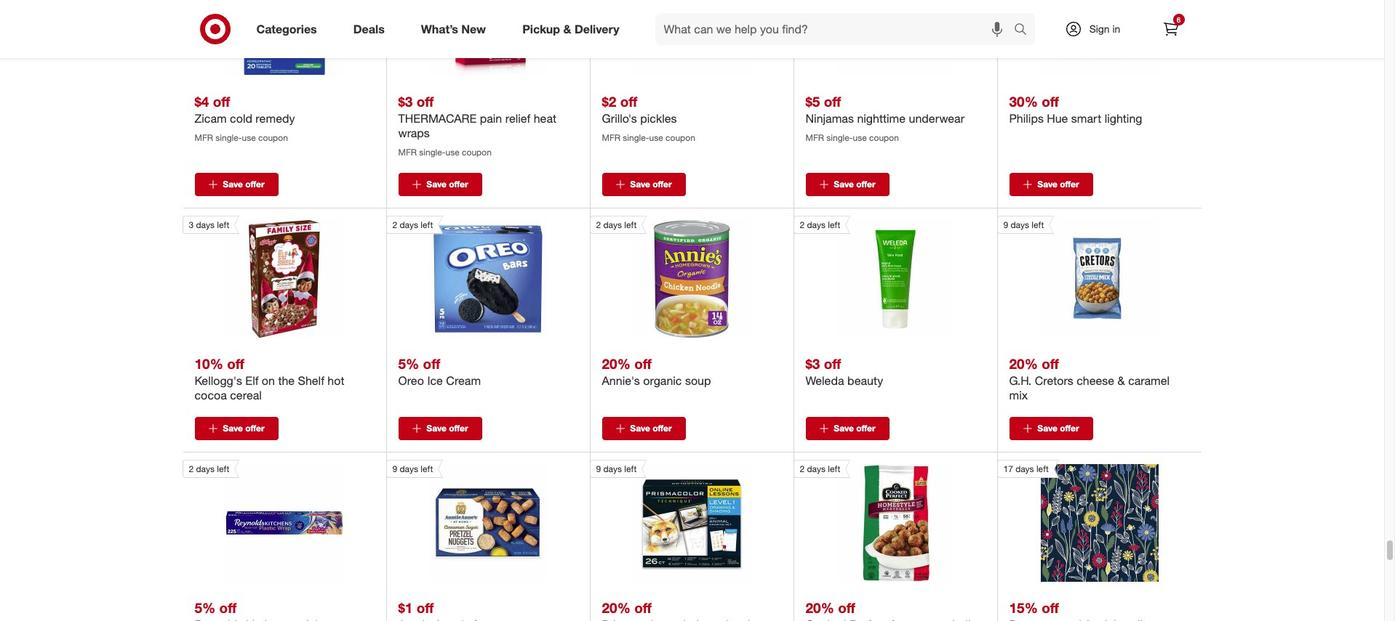 Task type: locate. For each thing, give the bounding box(es) containing it.
save offer down cereal
[[223, 424, 265, 435]]

1 20% off button from the left
[[602, 587, 782, 622]]

relief
[[505, 111, 531, 126]]

coupon inside the $4 off zicam cold remedy mfr single-use coupon
[[258, 133, 288, 143]]

0 vertical spatial $3
[[398, 93, 413, 110]]

offer down cereal
[[245, 424, 265, 435]]

pickles
[[640, 111, 677, 126]]

off inside $2 off grillo's pickles mfr single-use coupon
[[620, 93, 638, 110]]

save offer down ice
[[427, 424, 468, 435]]

5% inside 5% off oreo ice cream
[[398, 356, 419, 373]]

save offer button down organic
[[602, 418, 686, 441]]

cheese
[[1077, 374, 1115, 389]]

0 horizontal spatial 20% off
[[602, 600, 652, 617]]

save for philips hue smart lighting
[[1038, 179, 1058, 190]]

sign in link
[[1052, 13, 1143, 45]]

20% off button for 2 days left
[[806, 587, 985, 622]]

save offer down the cretors
[[1038, 424, 1079, 435]]

save down $2 off grillo's pickles mfr single-use coupon
[[630, 179, 650, 190]]

2 20% off button from the left
[[806, 587, 985, 622]]

coupon down pain
[[462, 147, 492, 158]]

new
[[461, 22, 486, 36]]

single- down cold
[[216, 133, 242, 143]]

remedy
[[256, 111, 295, 126]]

1 horizontal spatial 9 days left
[[596, 464, 637, 475]]

off inside 5% off oreo ice cream
[[423, 356, 440, 373]]

20% off annie's organic soup
[[602, 356, 711, 389]]

save offer down wraps
[[427, 179, 468, 190]]

1 horizontal spatial &
[[1118, 374, 1125, 389]]

save offer button for philips hue smart lighting
[[1009, 173, 1093, 197]]

save down hue
[[1038, 179, 1058, 190]]

2 days left button
[[386, 216, 547, 339], [590, 216, 751, 339], [793, 216, 954, 339], [182, 461, 343, 583], [793, 461, 954, 583]]

0 horizontal spatial 9 days left button
[[386, 461, 547, 583]]

0 horizontal spatial 9 days left
[[392, 464, 433, 475]]

offer
[[245, 179, 265, 190], [449, 179, 468, 190], [653, 179, 672, 190], [856, 179, 876, 190], [1060, 179, 1079, 190], [245, 424, 265, 435], [449, 424, 468, 435], [653, 424, 672, 435], [856, 424, 876, 435], [1060, 424, 1079, 435]]

6 link
[[1155, 13, 1187, 45]]

save offer down organic
[[630, 424, 672, 435]]

cream
[[446, 374, 481, 389]]

save offer for annie's organic soup
[[630, 424, 672, 435]]

$3 off weleda beauty
[[806, 356, 883, 389]]

save offer for grillo's pickles
[[630, 179, 672, 190]]

save offer button up 3 days left at left
[[195, 173, 278, 197]]

hue
[[1047, 111, 1068, 126]]

15%
[[1009, 600, 1038, 617]]

use down cold
[[242, 133, 256, 143]]

save for thermacare pain relief  heat wraps
[[427, 179, 447, 190]]

&
[[563, 22, 571, 36], [1118, 374, 1125, 389]]

$5 off ninjamas nighttime underwear mfr single-use coupon
[[806, 93, 965, 143]]

offer for grillo's pickles
[[653, 179, 672, 190]]

9 days left
[[1004, 220, 1044, 231], [392, 464, 433, 475], [596, 464, 637, 475]]

single- inside $5 off ninjamas nighttime underwear mfr single-use coupon
[[827, 133, 853, 143]]

save offer button down hue
[[1009, 173, 1093, 197]]

offer down hue
[[1060, 179, 1079, 190]]

save for ninjamas nighttime underwear
[[834, 179, 854, 190]]

9 for 20% off
[[596, 464, 601, 475]]

coupon down remedy
[[258, 133, 288, 143]]

offer for oreo ice cream
[[449, 424, 468, 435]]

elf
[[245, 374, 259, 389]]

mfr down wraps
[[398, 147, 417, 158]]

1 20% off from the left
[[602, 600, 652, 617]]

20%
[[602, 356, 631, 373], [1009, 356, 1038, 373], [602, 600, 631, 617], [806, 600, 834, 617]]

9
[[1004, 220, 1008, 231], [392, 464, 397, 475], [596, 464, 601, 475]]

pain
[[480, 111, 502, 126]]

$3 inside $3 off weleda beauty
[[806, 356, 820, 373]]

in
[[1113, 23, 1121, 35]]

1 horizontal spatial 9 days left button
[[590, 461, 751, 583]]

weleda
[[806, 374, 844, 389]]

save
[[223, 179, 243, 190], [427, 179, 447, 190], [630, 179, 650, 190], [834, 179, 854, 190], [1038, 179, 1058, 190], [223, 424, 243, 435], [427, 424, 447, 435], [630, 424, 650, 435], [834, 424, 854, 435], [1038, 424, 1058, 435]]

save for annie's organic soup
[[630, 424, 650, 435]]

offer down cream
[[449, 424, 468, 435]]

save offer for ninjamas nighttime underwear
[[834, 179, 876, 190]]

2
[[392, 220, 397, 231], [596, 220, 601, 231], [800, 220, 805, 231], [189, 464, 194, 475], [800, 464, 805, 475]]

use
[[242, 133, 256, 143], [649, 133, 663, 143], [853, 133, 867, 143], [446, 147, 460, 158]]

5% for 5% off oreo ice cream
[[398, 356, 419, 373]]

use inside the $4 off zicam cold remedy mfr single-use coupon
[[242, 133, 256, 143]]

0 horizontal spatial $3
[[398, 93, 413, 110]]

1 vertical spatial 5%
[[195, 600, 216, 617]]

save offer button down wraps
[[398, 173, 482, 197]]

save offer button down mix
[[1009, 418, 1093, 441]]

1 horizontal spatial 20% off
[[806, 600, 855, 617]]

offer down pickles
[[653, 179, 672, 190]]

mfr inside the $4 off zicam cold remedy mfr single-use coupon
[[195, 133, 213, 143]]

2 horizontal spatial 9
[[1004, 220, 1008, 231]]

g.h.
[[1009, 374, 1032, 389]]

off inside 20% off annie's organic soup
[[634, 356, 652, 373]]

$3 up weleda
[[806, 356, 820, 373]]

off inside 10% off kellogg's elf on the shelf hot cocoa cereal
[[227, 356, 244, 373]]

& inside "20% off g.h. cretors cheese & caramel mix"
[[1118, 374, 1125, 389]]

$3
[[398, 93, 413, 110], [806, 356, 820, 373]]

1 vertical spatial $3
[[806, 356, 820, 373]]

save down weleda
[[834, 424, 854, 435]]

2 days left button for 5% off
[[386, 216, 547, 339]]

single- down wraps
[[419, 147, 446, 158]]

& right pickup
[[563, 22, 571, 36]]

use down nighttime
[[853, 133, 867, 143]]

save offer down beauty at the right of page
[[834, 424, 876, 435]]

use down thermacare
[[446, 147, 460, 158]]

save down annie's
[[630, 424, 650, 435]]

9 days left button
[[997, 216, 1158, 339], [386, 461, 547, 583], [590, 461, 751, 583]]

0 vertical spatial 5%
[[398, 356, 419, 373]]

offer down the $4 off zicam cold remedy mfr single-use coupon on the top of page
[[245, 179, 265, 190]]

save offer button down beauty at the right of page
[[806, 418, 889, 441]]

15% off button
[[1009, 587, 1190, 622]]

9 days left button for 20% off
[[590, 461, 751, 583]]

3
[[189, 220, 194, 231]]

pickup
[[522, 22, 560, 36]]

mfr inside $2 off grillo's pickles mfr single-use coupon
[[602, 133, 621, 143]]

1 horizontal spatial $3
[[806, 356, 820, 373]]

save down ninjamas
[[834, 179, 854, 190]]

2 20% off from the left
[[806, 600, 855, 617]]

9 days left for 20% off
[[596, 464, 637, 475]]

use down pickles
[[649, 133, 663, 143]]

2 days left button for $3 off
[[793, 216, 954, 339]]

categories
[[256, 22, 317, 36]]

save offer button down ninjamas
[[806, 173, 889, 197]]

off inside $5 off ninjamas nighttime underwear mfr single-use coupon
[[824, 93, 841, 110]]

mfr down ninjamas
[[806, 133, 824, 143]]

20% off button
[[602, 587, 782, 622], [806, 587, 985, 622]]

20% off
[[602, 600, 652, 617], [806, 600, 855, 617]]

nighttime
[[857, 111, 906, 126]]

offer down $3 off thermacare pain relief  heat wraps mfr single-use coupon
[[449, 179, 468, 190]]

0 horizontal spatial 20% off button
[[602, 587, 782, 622]]

single- inside $3 off thermacare pain relief  heat wraps mfr single-use coupon
[[419, 147, 446, 158]]

offer down organic
[[653, 424, 672, 435]]

offer down nighttime
[[856, 179, 876, 190]]

save offer button for kellogg's elf on the shelf hot cocoa cereal
[[195, 418, 278, 441]]

off inside $3 off weleda beauty
[[824, 356, 841, 373]]

2 days left
[[392, 220, 433, 231], [596, 220, 637, 231], [800, 220, 840, 231], [189, 464, 229, 475], [800, 464, 840, 475]]

offer for kellogg's elf on the shelf hot cocoa cereal
[[245, 424, 265, 435]]

save offer button
[[195, 173, 278, 197], [398, 173, 482, 197], [602, 173, 686, 197], [806, 173, 889, 197], [1009, 173, 1093, 197], [195, 418, 278, 441], [398, 418, 482, 441], [602, 418, 686, 441], [806, 418, 889, 441], [1009, 418, 1093, 441]]

mfr down grillo's
[[602, 133, 621, 143]]

days
[[196, 220, 215, 231], [400, 220, 418, 231], [603, 220, 622, 231], [807, 220, 826, 231], [1011, 220, 1029, 231], [196, 464, 215, 475], [400, 464, 418, 475], [603, 464, 622, 475], [807, 464, 826, 475], [1016, 464, 1034, 475]]

$1
[[398, 600, 413, 617]]

1 horizontal spatial 20% off button
[[806, 587, 985, 622]]

save offer down ninjamas
[[834, 179, 876, 190]]

& right cheese at the right bottom of the page
[[1118, 374, 1125, 389]]

offer for annie's organic soup
[[653, 424, 672, 435]]

0 horizontal spatial 5%
[[195, 600, 216, 617]]

coupon inside $2 off grillo's pickles mfr single-use coupon
[[666, 133, 695, 143]]

single- down grillo's
[[623, 133, 649, 143]]

single-
[[216, 133, 242, 143], [623, 133, 649, 143], [827, 133, 853, 143], [419, 147, 446, 158]]

coupon
[[258, 133, 288, 143], [666, 133, 695, 143], [869, 133, 899, 143], [462, 147, 492, 158]]

what's new link
[[409, 13, 504, 45]]

save offer button for grillo's pickles
[[602, 173, 686, 197]]

save offer down pickles
[[630, 179, 672, 190]]

mix
[[1009, 389, 1028, 403]]

save offer up 3 days left at left
[[223, 179, 265, 190]]

$3 up wraps
[[398, 93, 413, 110]]

offer down beauty at the right of page
[[856, 424, 876, 435]]

cereal
[[230, 389, 262, 403]]

save offer button down cereal
[[195, 418, 278, 441]]

2 days left for 5%
[[392, 220, 433, 231]]

mfr inside $5 off ninjamas nighttime underwear mfr single-use coupon
[[806, 133, 824, 143]]

single- inside the $4 off zicam cold remedy mfr single-use coupon
[[216, 133, 242, 143]]

coupon down nighttime
[[869, 133, 899, 143]]

save up 3 days left at left
[[223, 179, 243, 190]]

save offer button down ice
[[398, 418, 482, 441]]

offer for weleda beauty
[[856, 424, 876, 435]]

off
[[213, 93, 230, 110], [417, 93, 434, 110], [620, 93, 638, 110], [824, 93, 841, 110], [1042, 93, 1059, 110], [227, 356, 244, 373], [423, 356, 440, 373], [634, 356, 652, 373], [824, 356, 841, 373], [1042, 356, 1059, 373], [219, 600, 237, 617], [417, 600, 434, 617], [634, 600, 652, 617], [838, 600, 855, 617], [1042, 600, 1059, 617]]

offer down the cretors
[[1060, 424, 1079, 435]]

save for weleda beauty
[[834, 424, 854, 435]]

single- down ninjamas
[[827, 133, 853, 143]]

save offer
[[223, 179, 265, 190], [427, 179, 468, 190], [630, 179, 672, 190], [834, 179, 876, 190], [1038, 179, 1079, 190], [223, 424, 265, 435], [427, 424, 468, 435], [630, 424, 672, 435], [834, 424, 876, 435], [1038, 424, 1079, 435]]

5% inside button
[[195, 600, 216, 617]]

save up 17 days left on the right bottom of the page
[[1038, 424, 1058, 435]]

save down wraps
[[427, 179, 447, 190]]

save offer button down $2 off grillo's pickles mfr single-use coupon
[[602, 173, 686, 197]]

shelf
[[298, 374, 324, 389]]

0 horizontal spatial 9
[[392, 464, 397, 475]]

2 days left button for 20% off
[[590, 216, 751, 339]]

2 days left for $3
[[800, 220, 840, 231]]

mfr
[[195, 133, 213, 143], [602, 133, 621, 143], [806, 133, 824, 143], [398, 147, 417, 158]]

offer for g.h. cretors cheese & caramel mix
[[1060, 424, 1079, 435]]

mfr down zicam
[[195, 133, 213, 143]]

5% off
[[195, 600, 237, 617]]

0 vertical spatial &
[[563, 22, 571, 36]]

ninjamas
[[806, 111, 854, 126]]

1 horizontal spatial 9
[[596, 464, 601, 475]]

smart
[[1071, 111, 1102, 126]]

17 days left
[[1004, 464, 1049, 475]]

3 days left button
[[182, 216, 343, 339]]

save offer down hue
[[1038, 179, 1079, 190]]

save down ice
[[427, 424, 447, 435]]

beauty
[[848, 374, 883, 389]]

$3 inside $3 off thermacare pain relief  heat wraps mfr single-use coupon
[[398, 93, 413, 110]]

coupon down pickles
[[666, 133, 695, 143]]

save down cereal
[[223, 424, 243, 435]]

2 for 5% off
[[392, 220, 397, 231]]

save offer button for ninjamas nighttime underwear
[[806, 173, 889, 197]]

5% off oreo ice cream
[[398, 356, 481, 389]]

1 horizontal spatial 5%
[[398, 356, 419, 373]]

1 vertical spatial &
[[1118, 374, 1125, 389]]

pickup & delivery link
[[510, 13, 638, 45]]



Task type: vqa. For each thing, say whether or not it's contained in the screenshot.
use inside $2 off Grillo's pickles MFR single-use coupon
yes



Task type: describe. For each thing, give the bounding box(es) containing it.
cocoa
[[195, 389, 227, 403]]

mfr inside $3 off thermacare pain relief  heat wraps mfr single-use coupon
[[398, 147, 417, 158]]

10% off kellogg's elf on the shelf hot cocoa cereal
[[195, 356, 344, 403]]

$2
[[602, 93, 616, 110]]

2 days left for 20%
[[596, 220, 637, 231]]

cold
[[230, 111, 252, 126]]

0 horizontal spatial &
[[563, 22, 571, 36]]

search button
[[1007, 13, 1042, 48]]

$3 for $3 off weleda beauty
[[806, 356, 820, 373]]

on
[[262, 374, 275, 389]]

use inside $5 off ninjamas nighttime underwear mfr single-use coupon
[[853, 133, 867, 143]]

sign
[[1089, 23, 1110, 35]]

organic
[[643, 374, 682, 389]]

what's
[[421, 22, 458, 36]]

hot
[[328, 374, 344, 389]]

save offer button for annie's organic soup
[[602, 418, 686, 441]]

$3 off thermacare pain relief  heat wraps mfr single-use coupon
[[398, 93, 557, 158]]

30%
[[1009, 93, 1038, 110]]

off inside "20% off g.h. cretors cheese & caramel mix"
[[1042, 356, 1059, 373]]

9 days left button for $1 off
[[386, 461, 547, 583]]

grillo's
[[602, 111, 637, 126]]

offer for thermacare pain relief  heat wraps
[[449, 179, 468, 190]]

save for grillo's pickles
[[630, 179, 650, 190]]

save offer button for thermacare pain relief  heat wraps
[[398, 173, 482, 197]]

use inside $2 off grillo's pickles mfr single-use coupon
[[649, 133, 663, 143]]

2 horizontal spatial 9 days left button
[[997, 216, 1158, 339]]

thermacare
[[398, 111, 477, 126]]

5% off button
[[195, 587, 374, 622]]

$1 off
[[398, 600, 434, 617]]

off inside $3 off thermacare pain relief  heat wraps mfr single-use coupon
[[417, 93, 434, 110]]

17
[[1004, 464, 1013, 475]]

pickup & delivery
[[522, 22, 619, 36]]

search
[[1007, 23, 1042, 38]]

save offer for zicam cold remedy
[[223, 179, 265, 190]]

save for oreo ice cream
[[427, 424, 447, 435]]

lighting
[[1105, 111, 1142, 126]]

what's new
[[421, 22, 486, 36]]

the
[[278, 374, 295, 389]]

20% inside "20% off g.h. cretors cheese & caramel mix"
[[1009, 356, 1038, 373]]

$3 for $3 off thermacare pain relief  heat wraps mfr single-use coupon
[[398, 93, 413, 110]]

save offer button for zicam cold remedy
[[195, 173, 278, 197]]

ice
[[427, 374, 443, 389]]

6
[[1177, 15, 1181, 24]]

caramel
[[1128, 374, 1170, 389]]

2 for $3 off
[[800, 220, 805, 231]]

17 days left button
[[997, 461, 1158, 583]]

save for kellogg's elf on the shelf hot cocoa cereal
[[223, 424, 243, 435]]

save offer button for g.h. cretors cheese & caramel mix
[[1009, 418, 1093, 441]]

delivery
[[575, 22, 619, 36]]

2 for 20% off
[[596, 220, 601, 231]]

underwear
[[909, 111, 965, 126]]

3 days left
[[189, 220, 229, 231]]

off inside 30% off philips hue smart lighting
[[1042, 93, 1059, 110]]

20% off for 9 days left
[[602, 600, 652, 617]]

save offer button for weleda beauty
[[806, 418, 889, 441]]

soup
[[685, 374, 711, 389]]

save offer for oreo ice cream
[[427, 424, 468, 435]]

20% inside 20% off annie's organic soup
[[602, 356, 631, 373]]

20% off for 2 days left
[[806, 600, 855, 617]]

30% off philips hue smart lighting
[[1009, 93, 1142, 126]]

9 for $1 off
[[392, 464, 397, 475]]

offer for philips hue smart lighting
[[1060, 179, 1079, 190]]

kellogg's
[[195, 374, 242, 389]]

zicam
[[195, 111, 227, 126]]

off inside button
[[219, 600, 237, 617]]

What can we help you find? suggestions appear below search field
[[655, 13, 1017, 45]]

$4 off zicam cold remedy mfr single-use coupon
[[195, 93, 295, 143]]

save offer for thermacare pain relief  heat wraps
[[427, 179, 468, 190]]

5% for 5% off
[[195, 600, 216, 617]]

wraps
[[398, 126, 430, 141]]

deals
[[353, 22, 385, 36]]

save offer for kellogg's elf on the shelf hot cocoa cereal
[[223, 424, 265, 435]]

single- inside $2 off grillo's pickles mfr single-use coupon
[[623, 133, 649, 143]]

9 days left for $1 off
[[392, 464, 433, 475]]

save for zicam cold remedy
[[223, 179, 243, 190]]

10%
[[195, 356, 223, 373]]

offer for zicam cold remedy
[[245, 179, 265, 190]]

philips
[[1009, 111, 1044, 126]]

save offer button for oreo ice cream
[[398, 418, 482, 441]]

oreo
[[398, 374, 424, 389]]

save offer for g.h. cretors cheese & caramel mix
[[1038, 424, 1079, 435]]

save for g.h. cretors cheese & caramel mix
[[1038, 424, 1058, 435]]

save offer for philips hue smart lighting
[[1038, 179, 1079, 190]]

categories link
[[244, 13, 335, 45]]

$4
[[195, 93, 209, 110]]

$1 off button
[[398, 587, 578, 622]]

save offer for weleda beauty
[[834, 424, 876, 435]]

off inside the $4 off zicam cold remedy mfr single-use coupon
[[213, 93, 230, 110]]

2 horizontal spatial 9 days left
[[1004, 220, 1044, 231]]

deals link
[[341, 13, 403, 45]]

coupon inside $5 off ninjamas nighttime underwear mfr single-use coupon
[[869, 133, 899, 143]]

20% off button for 9 days left
[[602, 587, 782, 622]]

cretors
[[1035, 374, 1074, 389]]

use inside $3 off thermacare pain relief  heat wraps mfr single-use coupon
[[446, 147, 460, 158]]

$5
[[806, 93, 820, 110]]

offer for ninjamas nighttime underwear
[[856, 179, 876, 190]]

sign in
[[1089, 23, 1121, 35]]

20% off g.h. cretors cheese & caramel mix
[[1009, 356, 1170, 403]]

annie's
[[602, 374, 640, 389]]

heat
[[534, 111, 557, 126]]

15% off
[[1009, 600, 1059, 617]]

coupon inside $3 off thermacare pain relief  heat wraps mfr single-use coupon
[[462, 147, 492, 158]]

$2 off grillo's pickles mfr single-use coupon
[[602, 93, 695, 143]]



